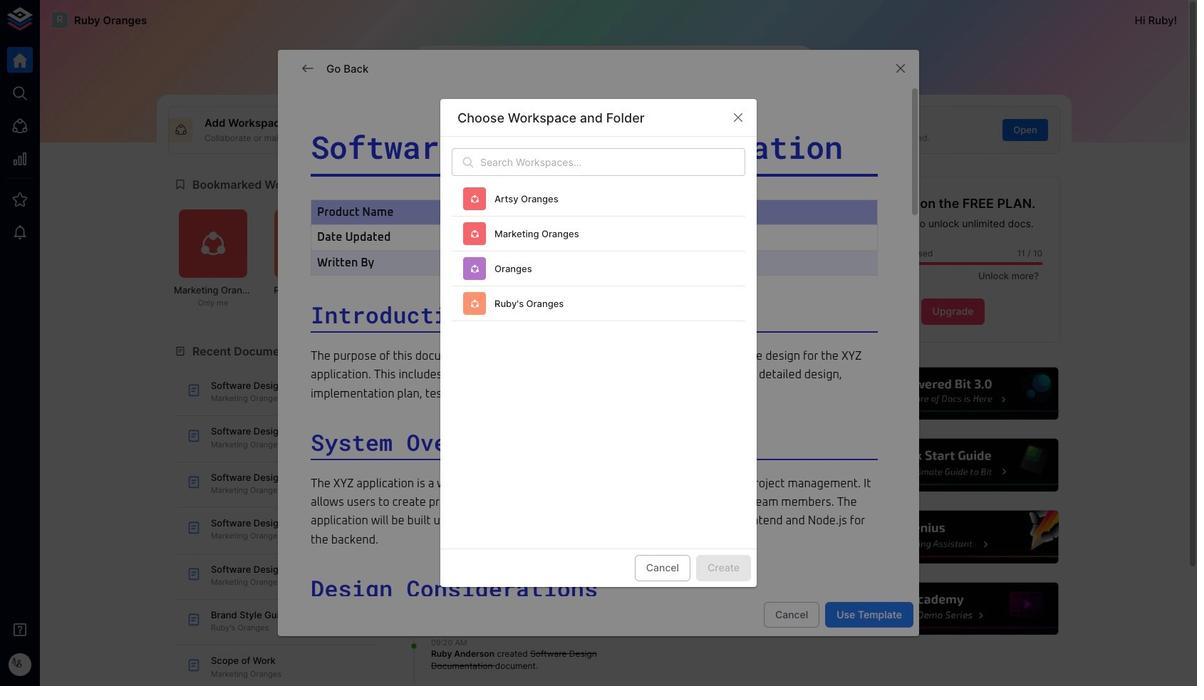 Task type: vqa. For each thing, say whether or not it's contained in the screenshot.
first help image from the bottom of the page
yes



Task type: describe. For each thing, give the bounding box(es) containing it.
2 help image from the top
[[846, 437, 1061, 494]]

4 help image from the top
[[846, 581, 1061, 638]]

Search Workspaces... text field
[[481, 149, 746, 176]]



Task type: locate. For each thing, give the bounding box(es) containing it.
3 help image from the top
[[846, 509, 1061, 566]]

help image
[[846, 366, 1061, 422], [846, 437, 1061, 494], [846, 509, 1061, 566], [846, 581, 1061, 638]]

1 help image from the top
[[846, 366, 1061, 422]]

dialog
[[278, 50, 920, 687], [441, 99, 757, 587]]



